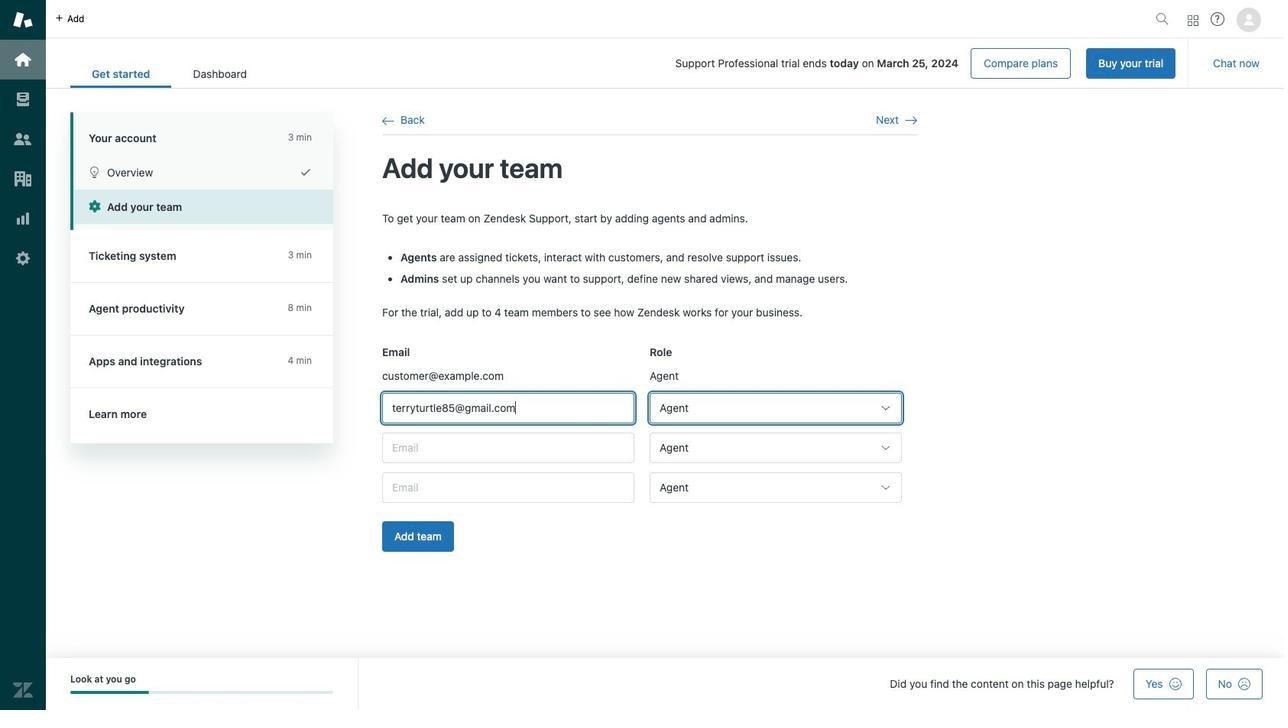 Task type: vqa. For each thing, say whether or not it's contained in the screenshot.
GET HELP IMAGE
yes



Task type: locate. For each thing, give the bounding box(es) containing it.
3 email field from the top
[[382, 473, 635, 503]]

views image
[[13, 89, 33, 109]]

heading
[[70, 112, 333, 155]]

zendesk image
[[13, 681, 33, 700]]

2 vertical spatial email field
[[382, 473, 635, 503]]

progress bar
[[70, 692, 333, 695]]

get help image
[[1211, 12, 1225, 26]]

tab list
[[70, 60, 268, 88]]

organizations image
[[13, 169, 33, 189]]

0 vertical spatial email field
[[382, 393, 635, 424]]

1 vertical spatial email field
[[382, 433, 635, 463]]

1 email field from the top
[[382, 393, 635, 424]]

tab
[[172, 60, 268, 88]]

Email field
[[382, 393, 635, 424], [382, 433, 635, 463], [382, 473, 635, 503]]

get started image
[[13, 50, 33, 70]]

zendesk support image
[[13, 10, 33, 30]]

customers image
[[13, 129, 33, 149]]



Task type: describe. For each thing, give the bounding box(es) containing it.
March 25, 2024 text field
[[877, 57, 959, 70]]

admin image
[[13, 249, 33, 268]]

reporting image
[[13, 209, 33, 229]]

main element
[[0, 0, 46, 710]]

2 email field from the top
[[382, 433, 635, 463]]

zendesk products image
[[1188, 15, 1199, 26]]



